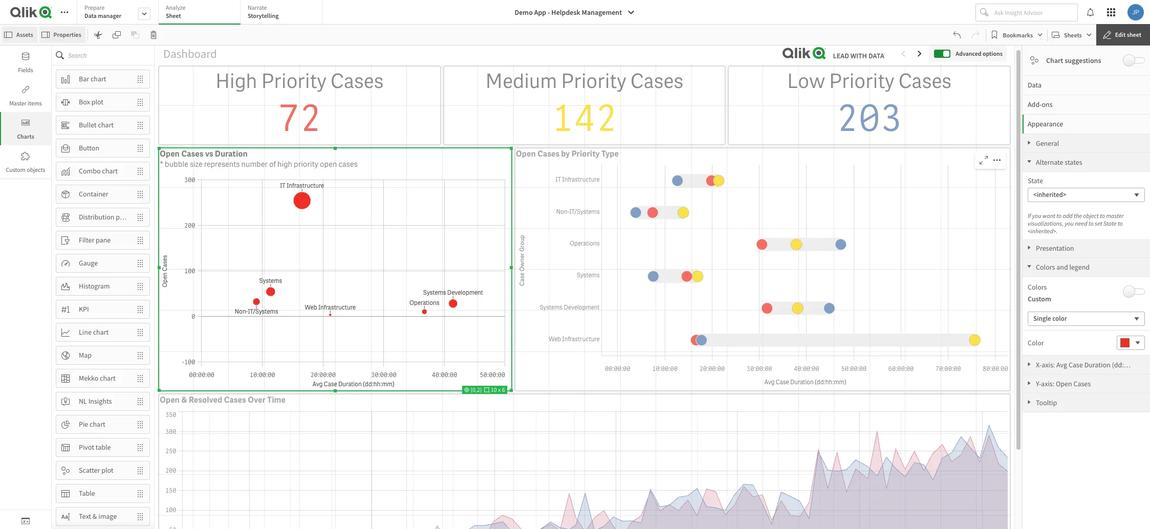 Task type: describe. For each thing, give the bounding box(es) containing it.
management
[[582, 8, 622, 17]]

app
[[534, 8, 547, 17]]

database image
[[22, 52, 30, 60]]

cases inside open cases vs duration * bubble size represents number of high priority open cases
[[181, 149, 204, 159]]

1 horizontal spatial custom
[[1028, 294, 1052, 304]]

over
[[248, 395, 266, 405]]

filter
[[79, 236, 94, 245]]

to left set
[[1089, 220, 1094, 227]]

x-axis: avg case duration (dd:hh:mm)
[[1037, 361, 1148, 370]]

combo
[[79, 166, 101, 176]]

avg
[[1057, 361, 1068, 370]]

ons
[[1042, 100, 1053, 109]]

text & image
[[79, 512, 117, 521]]

bullet
[[79, 120, 97, 130]]

by
[[562, 149, 570, 159]]

prepare data manager
[[84, 4, 121, 19]]

alternate
[[1037, 158, 1064, 167]]

master
[[1107, 212, 1124, 220]]

triangle right image for general
[[1023, 140, 1037, 145]]

low priority cases 203
[[788, 68, 952, 142]]

histogram
[[79, 282, 110, 291]]

colors for colors custom
[[1028, 283, 1047, 292]]

time
[[267, 395, 286, 405]]

suggestions
[[1065, 56, 1102, 65]]

move image for histogram
[[131, 278, 150, 295]]

colors for colors and legend
[[1037, 263, 1056, 272]]

move image for nl insights
[[131, 393, 150, 410]]

demo app - helpdesk management button
[[509, 4, 642, 20]]

x-
[[1037, 361, 1042, 370]]

nl
[[79, 397, 87, 406]]

colors custom
[[1028, 283, 1052, 304]]

high
[[278, 159, 292, 170]]

sheet
[[166, 12, 181, 19]]

line chart
[[79, 328, 109, 337]]

0 horizontal spatial you
[[1033, 212, 1042, 220]]

type
[[602, 149, 619, 159]]

analyze sheet
[[166, 4, 186, 19]]

want
[[1043, 212, 1056, 220]]

pivot table
[[79, 443, 111, 452]]

helpdesk
[[552, 8, 581, 17]]

axis: for x-
[[1042, 361, 1056, 370]]

if you want to add the object to master visualizations, you need to set state to <inherited>.
[[1028, 212, 1124, 235]]

triangle right image for presentation
[[1023, 245, 1037, 250]]

options
[[983, 50, 1003, 57]]

tooltip
[[1037, 398, 1058, 408]]

triangle right image for y-axis: open cases
[[1023, 381, 1037, 386]]

open
[[320, 159, 337, 170]]

move image for kpi
[[131, 301, 150, 318]]

move image for distribution plot
[[131, 209, 150, 226]]

demo
[[515, 8, 533, 17]]

copy image
[[112, 31, 121, 39]]

move image for button
[[131, 140, 150, 157]]

move image for pie chart
[[131, 416, 150, 434]]

line
[[79, 328, 92, 337]]

chart for bar chart
[[91, 74, 106, 84]]

text
[[79, 512, 91, 521]]

to left add
[[1057, 212, 1062, 220]]

y-axis: open cases
[[1037, 379, 1091, 389]]

move image for box plot
[[131, 93, 150, 111]]

appearance
[[1028, 119, 1064, 129]]

chart for pie chart
[[90, 420, 105, 429]]

chart for combo chart
[[102, 166, 118, 176]]

undo image
[[954, 31, 962, 39]]

move image for scatter plot
[[131, 462, 150, 480]]

edit sheet
[[1116, 31, 1142, 38]]

number
[[242, 159, 268, 170]]

move image for pivot table
[[131, 439, 150, 457]]

sheet
[[1128, 31, 1142, 38]]

distribution
[[79, 213, 114, 222]]

triangle right image for tooltip
[[1023, 400, 1037, 405]]

Search text field
[[68, 46, 154, 65]]

button
[[79, 143, 99, 153]]

chart suggestions
[[1047, 56, 1102, 65]]

move image for container
[[131, 186, 150, 203]]

kpi
[[79, 305, 89, 314]]

object
[[1084, 212, 1099, 220]]

axis: for y-
[[1042, 379, 1055, 389]]

to right 'object'
[[1101, 212, 1106, 220]]

assets
[[16, 31, 33, 38]]

open down avg
[[1056, 379, 1073, 389]]

triangle right image for x-axis: avg case duration (dd:hh:mm)
[[1023, 362, 1037, 367]]

mekko
[[79, 374, 98, 383]]

puzzle image
[[22, 152, 30, 160]]

high
[[216, 68, 257, 94]]

triangle bottom image
[[1023, 159, 1037, 164]]

move image for mekko chart
[[131, 370, 150, 387]]

map
[[79, 351, 92, 360]]

duration inside open cases vs duration * bubble size represents number of high priority open cases
[[215, 149, 248, 159]]

move image for table
[[131, 485, 150, 503]]

move image for gauge
[[131, 255, 150, 272]]

10
[[491, 386, 497, 394]]

fields
[[18, 66, 33, 74]]

storytelling
[[248, 12, 279, 19]]

color
[[1028, 339, 1045, 348]]

priority for 142
[[561, 68, 627, 94]]

cut image
[[94, 31, 102, 39]]

1 vertical spatial duration
[[1085, 361, 1111, 370]]

72
[[278, 94, 322, 142]]

charts
[[17, 133, 34, 140]]

object image
[[22, 119, 30, 127]]

properties
[[54, 31, 81, 38]]

move image for text & image
[[131, 508, 150, 526]]

(dd:hh:mm)
[[1113, 361, 1148, 370]]

medium
[[486, 68, 557, 94]]

prepare
[[84, 4, 105, 11]]

data inside prepare data manager
[[84, 12, 97, 19]]

gauge
[[79, 259, 98, 268]]

chart for line chart
[[93, 328, 109, 337]]

legend
[[1070, 263, 1090, 272]]

& for resolved
[[181, 395, 187, 405]]

manager
[[98, 12, 121, 19]]

scatter chart image
[[1031, 56, 1039, 65]]

image
[[98, 512, 117, 521]]

bar chart
[[79, 74, 106, 84]]

scatter
[[79, 466, 100, 475]]

delete image
[[149, 31, 158, 39]]

*
[[160, 159, 163, 170]]

the
[[1074, 212, 1083, 220]]

state inside if you want to add the object to master visualizations, you need to set state to <inherited>.
[[1104, 220, 1117, 227]]

if
[[1028, 212, 1032, 220]]

move image for combo chart
[[131, 163, 150, 180]]

add-ons tab
[[1023, 95, 1151, 114]]

master items button
[[0, 79, 51, 112]]

variables image
[[22, 517, 30, 525]]

box plot
[[79, 97, 103, 107]]



Task type: vqa. For each thing, say whether or not it's contained in the screenshot.
triangle right image related to X-axis: Avg Case Duration (dd:hh:mm)
yes



Task type: locate. For each thing, give the bounding box(es) containing it.
0 horizontal spatial state
[[1028, 176, 1044, 185]]

need
[[1076, 220, 1088, 227]]

open left resolved
[[160, 395, 180, 405]]

duration right case
[[1085, 361, 1111, 370]]

priority inside high priority cases 72
[[261, 68, 327, 94]]

1 horizontal spatial duration
[[1085, 361, 1111, 370]]

open left the size
[[160, 149, 180, 159]]

cases
[[339, 159, 358, 170]]

3 move image from the top
[[131, 232, 150, 249]]

1 vertical spatial triangle right image
[[1023, 362, 1037, 367]]

table
[[79, 489, 95, 498]]

data down prepare
[[84, 12, 97, 19]]

triangle right image down x-
[[1023, 381, 1037, 386]]

nl insights
[[79, 397, 112, 406]]

duration
[[215, 149, 248, 159], [1085, 361, 1111, 370]]

open cases by priority type
[[516, 149, 619, 159]]

state
[[1028, 176, 1044, 185], [1104, 220, 1117, 227]]

low
[[788, 68, 826, 94]]

3 triangle right image from the top
[[1023, 400, 1037, 405]]

8 move image from the top
[[131, 416, 150, 434]]

state down triangle bottom icon
[[1028, 176, 1044, 185]]

2 vertical spatial triangle right image
[[1023, 400, 1037, 405]]

move image for filter pane
[[131, 232, 150, 249]]

move image
[[131, 70, 150, 88], [131, 163, 150, 180], [131, 232, 150, 249], [131, 255, 150, 272], [131, 278, 150, 295], [131, 301, 150, 318], [131, 324, 150, 341], [131, 393, 150, 410], [131, 462, 150, 480]]

x
[[498, 386, 501, 394]]

0 vertical spatial custom
[[6, 166, 26, 174]]

chart for mekko chart
[[100, 374, 116, 383]]

data up add-
[[1028, 80, 1042, 90]]

sheets
[[1065, 31, 1082, 39]]

bookmarks button
[[989, 27, 1046, 43]]

container
[[79, 190, 108, 199]]

Ask Insight Advisor text field
[[993, 4, 1078, 21]]

0 vertical spatial plot
[[91, 97, 103, 107]]

resolved
[[189, 395, 222, 405]]

custom objects
[[6, 166, 45, 174]]

medium priority cases 142
[[486, 68, 684, 142]]

2 move image from the top
[[131, 117, 150, 134]]

triangle right image down y-
[[1023, 400, 1037, 405]]

1 horizontal spatial data
[[1028, 80, 1042, 90]]

next sheet: performance image
[[916, 50, 925, 58]]

colors inside the colors custom
[[1028, 283, 1047, 292]]

custom down puzzle icon
[[6, 166, 26, 174]]

data
[[84, 12, 97, 19], [1028, 80, 1042, 90]]

0 horizontal spatial duration
[[215, 149, 248, 159]]

james peterson image
[[1128, 4, 1145, 20]]

open for open & resolved cases over time
[[160, 395, 180, 405]]

1 triangle right image from the top
[[1023, 140, 1037, 145]]

triangle right image up triangle bottom icon
[[1023, 140, 1037, 145]]

priority
[[261, 68, 327, 94], [561, 68, 627, 94], [830, 68, 895, 94], [572, 149, 600, 159]]

pie chart
[[79, 420, 105, 429]]

triangle right image up y-
[[1023, 362, 1037, 367]]

142
[[552, 94, 618, 142]]

plot right distribution
[[116, 213, 128, 222]]

master items
[[9, 99, 42, 107]]

move image for map
[[131, 347, 150, 364]]

scatter plot
[[79, 466, 113, 475]]

1 horizontal spatial you
[[1065, 220, 1074, 227]]

custom inside button
[[6, 166, 26, 174]]

<inherited>.
[[1028, 227, 1058, 235]]

0 vertical spatial axis:
[[1042, 361, 1056, 370]]

1 move image from the top
[[131, 70, 150, 88]]

9 move image from the top
[[131, 462, 150, 480]]

add-ons
[[1028, 100, 1053, 109]]

10 move image from the top
[[131, 485, 150, 503]]

vs
[[205, 149, 213, 159]]

chart right bullet at top left
[[98, 120, 114, 130]]

cases inside the medium priority cases 142
[[631, 68, 684, 94]]

plot for distribution plot
[[116, 213, 128, 222]]

priority for 72
[[261, 68, 327, 94]]

analyze
[[166, 4, 186, 11]]

move image for line chart
[[131, 324, 150, 341]]

axis:
[[1042, 361, 1056, 370], [1042, 379, 1055, 389]]

7 move image from the top
[[131, 370, 150, 387]]

chart right line
[[93, 328, 109, 337]]

box
[[79, 97, 90, 107]]

1 vertical spatial axis:
[[1042, 379, 1055, 389]]

to right set
[[1118, 220, 1123, 227]]

1 vertical spatial &
[[93, 512, 97, 521]]

mekko chart
[[79, 374, 116, 383]]

open
[[160, 149, 180, 159], [516, 149, 536, 159], [1056, 379, 1073, 389], [160, 395, 180, 405]]

case
[[1069, 361, 1084, 370]]

5 move image from the top
[[131, 209, 150, 226]]

of
[[269, 159, 276, 170]]

custom objects button
[[0, 145, 51, 179]]

open & resolved cases over time
[[160, 395, 286, 405]]

6 move image from the top
[[131, 301, 150, 318]]

duration right vs
[[215, 149, 248, 159]]

triangle bottom image
[[1023, 264, 1037, 269]]

0 vertical spatial &
[[181, 395, 187, 405]]

2 triangle right image from the top
[[1023, 381, 1037, 386]]

0 horizontal spatial data
[[84, 12, 97, 19]]

application
[[0, 0, 1151, 530]]

triangle right image
[[1023, 140, 1037, 145], [1023, 381, 1037, 386]]

open for open cases vs duration * bubble size represents number of high priority open cases
[[160, 149, 180, 159]]

0 vertical spatial duration
[[215, 149, 248, 159]]

add
[[1063, 212, 1073, 220]]

pivot
[[79, 443, 94, 452]]

cases inside high priority cases 72
[[331, 68, 384, 94]]

plot right box
[[91, 97, 103, 107]]

chart right mekko
[[100, 374, 116, 383]]

plot right the scatter
[[101, 466, 113, 475]]

colors down triangle bottom image
[[1028, 283, 1047, 292]]

(0,2)
[[470, 386, 485, 394]]

open cases vs duration * bubble size represents number of high priority open cases
[[160, 149, 358, 170]]

custom
[[6, 166, 26, 174], [1028, 294, 1052, 304]]

0 vertical spatial colors
[[1037, 263, 1056, 272]]

8 move image from the top
[[131, 393, 150, 410]]

9 move image from the top
[[131, 439, 150, 457]]

triangle right image
[[1023, 245, 1037, 250], [1023, 362, 1037, 367], [1023, 400, 1037, 405]]

1 vertical spatial state
[[1104, 220, 1117, 227]]

visualizations,
[[1028, 220, 1064, 227]]

chart right bar
[[91, 74, 106, 84]]

pane
[[96, 236, 111, 245]]

you left the at the top right of the page
[[1065, 220, 1074, 227]]

0 vertical spatial triangle right image
[[1023, 245, 1037, 250]]

chart right combo at the top left of page
[[102, 166, 118, 176]]

tab list inside application
[[77, 0, 326, 26]]

0 vertical spatial triangle right image
[[1023, 140, 1037, 145]]

custom down triangle bottom image
[[1028, 294, 1052, 304]]

edit sheet button
[[1097, 24, 1151, 46]]

2 triangle right image from the top
[[1023, 362, 1037, 367]]

5 move image from the top
[[131, 278, 150, 295]]

1 vertical spatial custom
[[1028, 294, 1052, 304]]

0 vertical spatial state
[[1028, 176, 1044, 185]]

move image for bullet chart
[[131, 117, 150, 134]]

1 vertical spatial colors
[[1028, 283, 1047, 292]]

demo app - helpdesk management
[[515, 8, 622, 17]]

7 move image from the top
[[131, 324, 150, 341]]

move image for bar chart
[[131, 70, 150, 88]]

narrate storytelling
[[248, 4, 279, 19]]

4 move image from the top
[[131, 255, 150, 272]]

& for image
[[93, 512, 97, 521]]

2 vertical spatial plot
[[101, 466, 113, 475]]

cases inside low priority cases 203
[[899, 68, 952, 94]]

chart
[[1047, 56, 1064, 65]]

1 vertical spatial plot
[[116, 213, 128, 222]]

axis: up tooltip
[[1042, 379, 1055, 389]]

data inside data 'tab'
[[1028, 80, 1042, 90]]

alternate states
[[1037, 158, 1083, 167]]

11 move image from the top
[[131, 508, 150, 526]]

203
[[837, 94, 903, 142]]

priority
[[294, 159, 319, 170]]

& right text
[[93, 512, 97, 521]]

0 horizontal spatial &
[[93, 512, 97, 521]]

data tab
[[1023, 75, 1151, 95]]

1 triangle right image from the top
[[1023, 245, 1037, 250]]

priority for 203
[[830, 68, 895, 94]]

tab list containing prepare
[[77, 0, 326, 26]]

0 horizontal spatial custom
[[6, 166, 26, 174]]

bar
[[79, 74, 89, 84]]

plot for scatter plot
[[101, 466, 113, 475]]

6 move image from the top
[[131, 347, 150, 364]]

3 move image from the top
[[131, 140, 150, 157]]

chart right pie
[[90, 420, 105, 429]]

size
[[190, 159, 203, 170]]

4 move image from the top
[[131, 186, 150, 203]]

open left 'by'
[[516, 149, 536, 159]]

properties button
[[39, 27, 85, 43]]

application containing 72
[[0, 0, 1151, 530]]

tab list
[[77, 0, 326, 26]]

plot for box plot
[[91, 97, 103, 107]]

general
[[1037, 139, 1060, 148]]

move image
[[131, 93, 150, 111], [131, 117, 150, 134], [131, 140, 150, 157], [131, 186, 150, 203], [131, 209, 150, 226], [131, 347, 150, 364], [131, 370, 150, 387], [131, 416, 150, 434], [131, 439, 150, 457], [131, 485, 150, 503], [131, 508, 150, 526]]

y-
[[1037, 379, 1042, 389]]

1 vertical spatial data
[[1028, 80, 1042, 90]]

& left resolved
[[181, 395, 187, 405]]

open for open cases by priority type
[[516, 149, 536, 159]]

cases
[[331, 68, 384, 94], [631, 68, 684, 94], [899, 68, 952, 94], [181, 149, 204, 159], [538, 149, 560, 159], [1074, 379, 1091, 389], [224, 395, 246, 405]]

priority inside the medium priority cases 142
[[561, 68, 627, 94]]

1 move image from the top
[[131, 93, 150, 111]]

open inside open cases vs duration * bubble size represents number of high priority open cases
[[160, 149, 180, 159]]

advanced options
[[956, 50, 1003, 57]]

colors left and
[[1037, 263, 1056, 272]]

insights
[[88, 397, 112, 406]]

axis: left avg
[[1042, 361, 1056, 370]]

1 vertical spatial triangle right image
[[1023, 381, 1037, 386]]

&
[[181, 395, 187, 405], [93, 512, 97, 521]]

2 move image from the top
[[131, 163, 150, 180]]

state right set
[[1104, 220, 1117, 227]]

link image
[[22, 86, 30, 94]]

charts button
[[0, 112, 51, 145]]

1 horizontal spatial &
[[181, 395, 187, 405]]

appearance tab
[[1023, 114, 1151, 134]]

1 horizontal spatial state
[[1104, 220, 1117, 227]]

0 vertical spatial data
[[84, 12, 97, 19]]

priority inside low priority cases 203
[[830, 68, 895, 94]]

colors and legend
[[1037, 263, 1090, 272]]

chart for bullet chart
[[98, 120, 114, 130]]

triangle right image up triangle bottom image
[[1023, 245, 1037, 250]]

you right if
[[1033, 212, 1042, 220]]

10 x 6
[[490, 386, 505, 394]]



